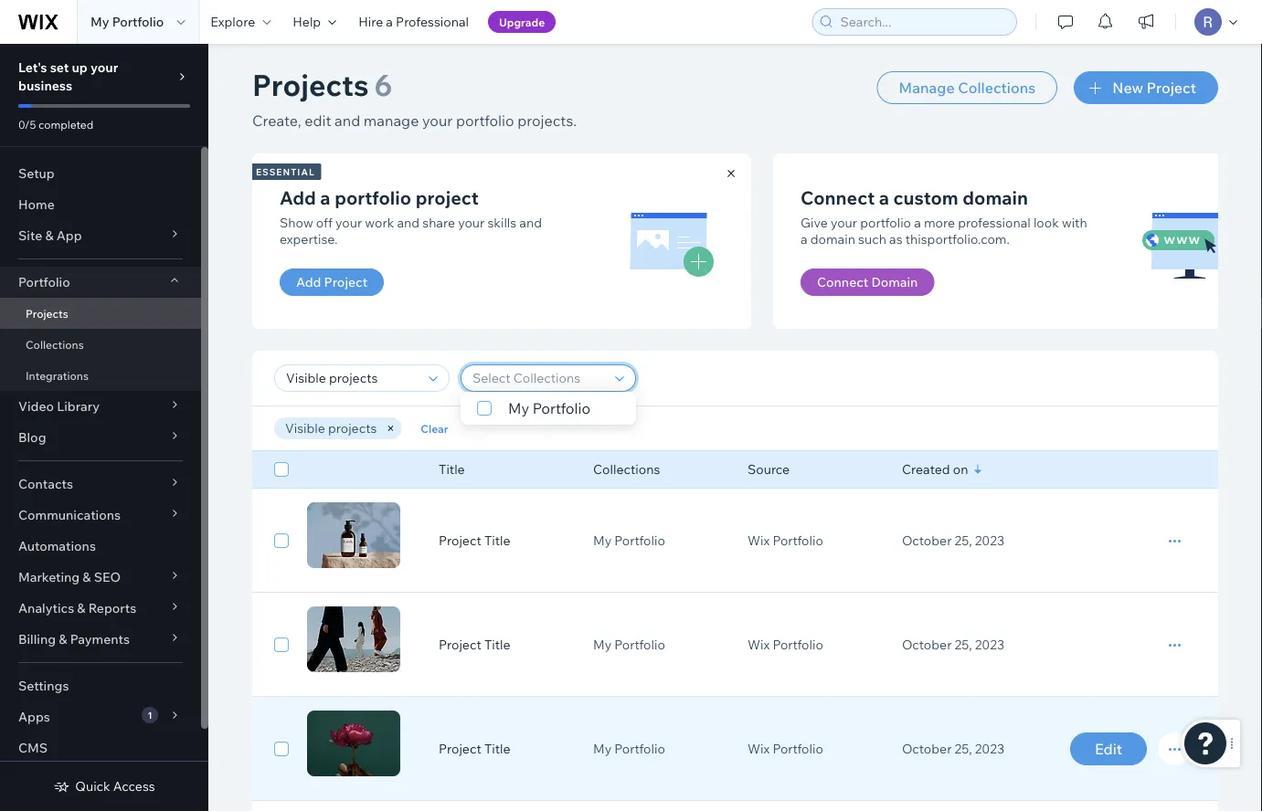 Task type: locate. For each thing, give the bounding box(es) containing it.
1 project title from the top
[[439, 533, 511, 549]]

0 vertical spatial 2023
[[975, 533, 1005, 549]]

projects up edit
[[252, 66, 369, 103]]

None checkbox
[[274, 635, 289, 656]]

& inside popup button
[[83, 570, 91, 586]]

add up show
[[280, 186, 316, 209]]

2 vertical spatial 25,
[[955, 742, 972, 758]]

2 horizontal spatial portfolio
[[861, 214, 912, 230]]

portfolio inside my portfolio checkbox
[[533, 400, 591, 418]]

2 wix from the top
[[748, 637, 770, 653]]

0 horizontal spatial and
[[335, 112, 360, 130]]

1 vertical spatial collections
[[26, 338, 84, 352]]

connect up the give
[[801, 186, 875, 209]]

3 project title from the top
[[439, 742, 511, 758]]

quick
[[75, 779, 110, 795]]

portfolio button
[[0, 267, 201, 298]]

manage
[[899, 79, 955, 97]]

thisportfolio.com.
[[906, 231, 1010, 247]]

2 horizontal spatial collections
[[958, 79, 1036, 97]]

title for 2nd 'project title' image from the bottom
[[484, 637, 511, 653]]

collections
[[958, 79, 1036, 97], [26, 338, 84, 352], [593, 462, 660, 478]]

domain
[[872, 274, 918, 290]]

new project button
[[1075, 71, 1219, 104]]

blog button
[[0, 422, 201, 454]]

add inside add a portfolio project show off your work and share your skills and expertise.
[[280, 186, 316, 209]]

october 25, 2023 for 1st 'project title' image from the bottom
[[902, 742, 1005, 758]]

0 vertical spatial wix portfolio
[[748, 533, 824, 549]]

3 wix from the top
[[748, 742, 770, 758]]

0 vertical spatial 25,
[[955, 533, 972, 549]]

& left seo
[[83, 570, 91, 586]]

edit
[[1095, 741, 1123, 759]]

2 wix portfolio from the top
[[748, 637, 824, 653]]

1 vertical spatial projects
[[26, 307, 68, 320]]

wix portfolio for 1st 'project title' image from the bottom
[[748, 742, 824, 758]]

your inside let's set up your business
[[91, 59, 118, 75]]

& for marketing
[[83, 570, 91, 586]]

1 october 25, 2023 from the top
[[902, 533, 1005, 549]]

portfolio inside add a portfolio project show off your work and share your skills and expertise.
[[335, 186, 412, 209]]

portfolio
[[112, 14, 164, 30], [18, 274, 70, 290], [533, 400, 591, 418], [615, 533, 665, 549], [773, 533, 824, 549], [615, 637, 665, 653], [773, 637, 824, 653], [615, 742, 665, 758], [773, 742, 824, 758]]

& for site
[[45, 228, 54, 244]]

2 october from the top
[[902, 637, 952, 653]]

domain
[[963, 186, 1029, 209], [811, 231, 856, 247]]

1 2023 from the top
[[975, 533, 1005, 549]]

1 vertical spatial connect
[[817, 274, 869, 290]]

communications button
[[0, 500, 201, 531]]

& right billing
[[59, 632, 67, 648]]

connect inside button
[[817, 274, 869, 290]]

upgrade button
[[488, 11, 556, 33]]

3 2023 from the top
[[975, 742, 1005, 758]]

2 vertical spatial project title image
[[307, 711, 400, 777]]

as
[[890, 231, 903, 247]]

1 horizontal spatial portfolio
[[456, 112, 514, 130]]

title for third 'project title' image from the bottom
[[484, 533, 511, 549]]

2 vertical spatial collections
[[593, 462, 660, 478]]

edit button
[[1071, 733, 1147, 766]]

collections inside button
[[958, 79, 1036, 97]]

2 vertical spatial project title
[[439, 742, 511, 758]]

1 vertical spatial portfolio
[[335, 186, 412, 209]]

communications
[[18, 507, 121, 523]]

0 vertical spatial project title
[[439, 533, 511, 549]]

created
[[902, 462, 951, 478]]

settings link
[[0, 671, 201, 702]]

clear
[[421, 422, 449, 436]]

october 25, 2023 for third 'project title' image from the bottom
[[902, 533, 1005, 549]]

3 october 25, 2023 from the top
[[902, 742, 1005, 758]]

video library button
[[0, 391, 201, 422]]

1 horizontal spatial projects
[[252, 66, 369, 103]]

your right off
[[336, 214, 362, 230]]

2 vertical spatial october
[[902, 742, 952, 758]]

your right up
[[91, 59, 118, 75]]

wix portfolio
[[748, 533, 824, 549], [748, 637, 824, 653], [748, 742, 824, 758]]

project title for 1st 'project title' image from the bottom
[[439, 742, 511, 758]]

sidebar element
[[0, 44, 208, 812]]

2 vertical spatial 2023
[[975, 742, 1005, 758]]

2 october 25, 2023 from the top
[[902, 637, 1005, 653]]

6
[[374, 66, 393, 103]]

project inside the add project button
[[324, 274, 368, 290]]

0 vertical spatial october
[[902, 533, 952, 549]]

connect inside connect a custom domain give your portfolio a more professional look with a domain such as thisportfolio.com.
[[801, 186, 875, 209]]

contacts button
[[0, 469, 201, 500]]

your left skills
[[458, 214, 485, 230]]

my portfolio
[[91, 14, 164, 30], [508, 400, 591, 418], [593, 533, 665, 549], [593, 637, 665, 653], [593, 742, 665, 758]]

2023
[[975, 533, 1005, 549], [975, 637, 1005, 653], [975, 742, 1005, 758]]

1 vertical spatial project title
[[439, 637, 511, 653]]

billing & payments
[[18, 632, 130, 648]]

1 wix from the top
[[748, 533, 770, 549]]

3 october from the top
[[902, 742, 952, 758]]

marketing
[[18, 570, 80, 586]]

my portfolio inside checkbox
[[508, 400, 591, 418]]

2 vertical spatial october 25, 2023
[[902, 742, 1005, 758]]

a
[[386, 14, 393, 30], [320, 186, 331, 209], [879, 186, 890, 209], [914, 214, 921, 230], [801, 231, 808, 247]]

0 vertical spatial domain
[[963, 186, 1029, 209]]

Search... field
[[835, 9, 1011, 35]]

connect left domain at the right
[[817, 274, 869, 290]]

a left custom
[[879, 186, 890, 209]]

connect domain button
[[801, 269, 935, 296]]

cms link
[[0, 733, 201, 764]]

connect for domain
[[817, 274, 869, 290]]

0 vertical spatial portfolio
[[456, 112, 514, 130]]

setup link
[[0, 158, 201, 189]]

your right manage
[[422, 112, 453, 130]]

& left 'reports' in the left of the page
[[77, 601, 86, 617]]

portfolio inside popup button
[[18, 274, 70, 290]]

2 vertical spatial wix
[[748, 742, 770, 758]]

my for 1st 'project title' image from the bottom
[[593, 742, 612, 758]]

0 horizontal spatial projects
[[26, 307, 68, 320]]

wix for third 'project title' image from the bottom
[[748, 533, 770, 549]]

portfolio left projects.
[[456, 112, 514, 130]]

2023 for 1st 'project title' image from the bottom
[[975, 742, 1005, 758]]

domain down the give
[[811, 231, 856, 247]]

quick access button
[[53, 779, 155, 795]]

1 vertical spatial october
[[902, 637, 952, 653]]

1 horizontal spatial domain
[[963, 186, 1029, 209]]

a left more
[[914, 214, 921, 230]]

connect
[[801, 186, 875, 209], [817, 274, 869, 290]]

0 vertical spatial project title image
[[307, 503, 400, 569]]

october for third 'project title' image from the bottom
[[902, 533, 952, 549]]

2 project title from the top
[[439, 637, 511, 653]]

completed
[[38, 117, 93, 131]]

october 25, 2023
[[902, 533, 1005, 549], [902, 637, 1005, 653], [902, 742, 1005, 758]]

3 project title image from the top
[[307, 711, 400, 777]]

a right the hire on the top left of page
[[386, 14, 393, 30]]

2 2023 from the top
[[975, 637, 1005, 653]]

2 25, from the top
[[955, 637, 972, 653]]

0 vertical spatial add
[[280, 186, 316, 209]]

hire a professional
[[359, 14, 469, 30]]

1 vertical spatial 2023
[[975, 637, 1005, 653]]

1 vertical spatial october 25, 2023
[[902, 637, 1005, 653]]

off
[[316, 214, 333, 230]]

1 vertical spatial 25,
[[955, 637, 972, 653]]

25,
[[955, 533, 972, 549], [955, 637, 972, 653], [955, 742, 972, 758]]

portfolio up the work
[[335, 186, 412, 209]]

project title image
[[307, 503, 400, 569], [307, 607, 400, 673], [307, 711, 400, 777]]

analytics & reports button
[[0, 593, 201, 624]]

projects inside projects 6 create, edit and manage your portfolio projects.
[[252, 66, 369, 103]]

add inside button
[[296, 274, 321, 290]]

1 horizontal spatial and
[[397, 214, 420, 230]]

0 vertical spatial collections
[[958, 79, 1036, 97]]

0 vertical spatial october 25, 2023
[[902, 533, 1005, 549]]

1 vertical spatial wix portfolio
[[748, 637, 824, 653]]

0 vertical spatial connect
[[801, 186, 875, 209]]

seo
[[94, 570, 121, 586]]

and right the work
[[397, 214, 420, 230]]

& for analytics
[[77, 601, 86, 617]]

domain up professional
[[963, 186, 1029, 209]]

portfolio inside projects 6 create, edit and manage your portfolio projects.
[[456, 112, 514, 130]]

october for 2nd 'project title' image from the bottom
[[902, 637, 952, 653]]

add down expertise.
[[296, 274, 321, 290]]

projects for projects
[[26, 307, 68, 320]]

projects down 'portfolio' popup button
[[26, 307, 68, 320]]

& right site
[[45, 228, 54, 244]]

1 vertical spatial domain
[[811, 231, 856, 247]]

0 horizontal spatial portfolio
[[335, 186, 412, 209]]

3 wix portfolio from the top
[[748, 742, 824, 758]]

1 project title image from the top
[[307, 503, 400, 569]]

manage collections
[[899, 79, 1036, 97]]

list
[[250, 154, 1263, 329]]

projects link
[[0, 298, 201, 329]]

None checkbox
[[274, 459, 289, 481], [274, 530, 289, 552], [274, 739, 289, 761], [274, 459, 289, 481], [274, 530, 289, 552], [274, 739, 289, 761]]

portfolio up as
[[861, 214, 912, 230]]

settings
[[18, 678, 69, 694]]

title for 1st 'project title' image from the bottom
[[484, 742, 511, 758]]

1 october from the top
[[902, 533, 952, 549]]

project title
[[439, 533, 511, 549], [439, 637, 511, 653], [439, 742, 511, 758]]

analytics
[[18, 601, 74, 617]]

3 25, from the top
[[955, 742, 972, 758]]

integrations link
[[0, 360, 201, 391]]

project
[[1147, 79, 1197, 97], [324, 274, 368, 290], [439, 533, 482, 549], [439, 637, 482, 653], [439, 742, 482, 758]]

billing & payments button
[[0, 624, 201, 656]]

1 vertical spatial project title image
[[307, 607, 400, 673]]

0 horizontal spatial collections
[[26, 338, 84, 352]]

projects 6 create, edit and manage your portfolio projects.
[[252, 66, 577, 130]]

video library
[[18, 399, 100, 415]]

and right skills
[[520, 214, 542, 230]]

a inside add a portfolio project show off your work and share your skills and expertise.
[[320, 186, 331, 209]]

1 wix portfolio from the top
[[748, 533, 824, 549]]

1 25, from the top
[[955, 533, 972, 549]]

1 vertical spatial add
[[296, 274, 321, 290]]

expertise.
[[280, 231, 338, 247]]

a up off
[[320, 186, 331, 209]]

project inside "new project" button
[[1147, 79, 1197, 97]]

project title for 2nd 'project title' image from the bottom
[[439, 637, 511, 653]]

your right the give
[[831, 214, 858, 230]]

My Portfolio checkbox
[[461, 392, 636, 425]]

hire a professional link
[[348, 0, 480, 44]]

1 vertical spatial wix
[[748, 637, 770, 653]]

source
[[748, 462, 790, 478]]

look
[[1034, 214, 1059, 230]]

apps
[[18, 710, 50, 726]]

up
[[72, 59, 88, 75]]

0 vertical spatial wix
[[748, 533, 770, 549]]

let's
[[18, 59, 47, 75]]

projects inside sidebar element
[[26, 307, 68, 320]]

& inside dropdown button
[[77, 601, 86, 617]]

connect domain
[[817, 274, 918, 290]]

2 vertical spatial portfolio
[[861, 214, 912, 230]]

0 vertical spatial projects
[[252, 66, 369, 103]]

2 vertical spatial wix portfolio
[[748, 742, 824, 758]]

and right edit
[[335, 112, 360, 130]]



Task type: vqa. For each thing, say whether or not it's contained in the screenshot.
the leftmost see
no



Task type: describe. For each thing, give the bounding box(es) containing it.
contacts
[[18, 476, 73, 492]]

setup
[[18, 165, 55, 181]]

add a portfolio project show off your work and share your skills and expertise.
[[280, 186, 542, 247]]

wix for 2nd 'project title' image from the bottom
[[748, 637, 770, 653]]

add for a
[[280, 186, 316, 209]]

new
[[1113, 79, 1144, 97]]

video
[[18, 399, 54, 415]]

1
[[148, 710, 152, 721]]

2 horizontal spatial and
[[520, 214, 542, 230]]

clear button
[[407, 418, 462, 440]]

created on button
[[902, 462, 969, 478]]

give
[[801, 214, 828, 230]]

2023 for third 'project title' image from the bottom
[[975, 533, 1005, 549]]

Project Visibility field
[[281, 366, 423, 391]]

upgrade
[[499, 15, 545, 29]]

with
[[1062, 214, 1088, 230]]

manage
[[364, 112, 419, 130]]

add for project
[[296, 274, 321, 290]]

visible projects
[[285, 421, 377, 437]]

a for portfolio
[[320, 186, 331, 209]]

october for 1st 'project title' image from the bottom
[[902, 742, 952, 758]]

let's set up your business
[[18, 59, 118, 94]]

more
[[924, 214, 955, 230]]

wix portfolio for third 'project title' image from the bottom
[[748, 533, 824, 549]]

your inside connect a custom domain give your portfolio a more professional look with a domain such as thisportfolio.com.
[[831, 214, 858, 230]]

visible
[[285, 421, 325, 437]]

list containing add a portfolio project
[[250, 154, 1263, 329]]

cms
[[18, 741, 48, 757]]

my portfolio for third 'project title' image from the bottom
[[593, 533, 665, 549]]

home link
[[0, 189, 201, 220]]

work
[[365, 214, 394, 230]]

connect for a
[[801, 186, 875, 209]]

wix for 1st 'project title' image from the bottom
[[748, 742, 770, 758]]

library
[[57, 399, 100, 415]]

custom
[[894, 186, 959, 209]]

app
[[56, 228, 82, 244]]

connect a custom domain give your portfolio a more professional look with a domain such as thisportfolio.com.
[[801, 186, 1088, 247]]

business
[[18, 78, 72, 94]]

create,
[[252, 112, 301, 130]]

my portfolio for 2nd 'project title' image from the bottom
[[593, 637, 665, 653]]

integrations
[[26, 369, 89, 383]]

0 horizontal spatial domain
[[811, 231, 856, 247]]

portfolio inside connect a custom domain give your portfolio a more professional look with a domain such as thisportfolio.com.
[[861, 214, 912, 230]]

quick access
[[75, 779, 155, 795]]

projects
[[328, 421, 377, 437]]

site & app
[[18, 228, 82, 244]]

essential
[[256, 166, 315, 177]]

projects for projects 6 create, edit and manage your portfolio projects.
[[252, 66, 369, 103]]

hire
[[359, 14, 383, 30]]

collections inside sidebar element
[[26, 338, 84, 352]]

projects.
[[518, 112, 577, 130]]

2023 for 2nd 'project title' image from the bottom
[[975, 637, 1005, 653]]

access
[[113, 779, 155, 795]]

marketing & seo
[[18, 570, 121, 586]]

such
[[859, 231, 887, 247]]

a for professional
[[386, 14, 393, 30]]

your inside projects 6 create, edit and manage your portfolio projects.
[[422, 112, 453, 130]]

a down the give
[[801, 231, 808, 247]]

professional
[[958, 214, 1031, 230]]

0/5
[[18, 117, 36, 131]]

collections link
[[0, 329, 201, 360]]

0/5 completed
[[18, 117, 93, 131]]

help
[[293, 14, 321, 30]]

project for 2nd 'project title' image from the bottom
[[439, 637, 482, 653]]

on
[[953, 462, 969, 478]]

my inside checkbox
[[508, 400, 529, 418]]

automations
[[18, 539, 96, 555]]

marketing & seo button
[[0, 562, 201, 593]]

home
[[18, 197, 55, 213]]

add project button
[[280, 269, 384, 296]]

new project
[[1113, 79, 1197, 97]]

skills
[[488, 214, 517, 230]]

edit
[[305, 112, 331, 130]]

payments
[[70, 632, 130, 648]]

billing
[[18, 632, 56, 648]]

created on
[[902, 462, 969, 478]]

2 project title image from the top
[[307, 607, 400, 673]]

project
[[416, 186, 479, 209]]

my for 2nd 'project title' image from the bottom
[[593, 637, 612, 653]]

1 horizontal spatial collections
[[593, 462, 660, 478]]

explore
[[211, 14, 255, 30]]

a for custom
[[879, 186, 890, 209]]

project title for third 'project title' image from the bottom
[[439, 533, 511, 549]]

october 25, 2023 for 2nd 'project title' image from the bottom
[[902, 637, 1005, 653]]

and inside projects 6 create, edit and manage your portfolio projects.
[[335, 112, 360, 130]]

wix portfolio for 2nd 'project title' image from the bottom
[[748, 637, 824, 653]]

reports
[[88, 601, 136, 617]]

set
[[50, 59, 69, 75]]

site & app button
[[0, 220, 201, 251]]

automations link
[[0, 531, 201, 562]]

help button
[[282, 0, 348, 44]]

site
[[18, 228, 42, 244]]

share
[[423, 214, 455, 230]]

my for third 'project title' image from the bottom
[[593, 533, 612, 549]]

show
[[280, 214, 313, 230]]

professional
[[396, 14, 469, 30]]

my portfolio for 1st 'project title' image from the bottom
[[593, 742, 665, 758]]

Select Collections field
[[467, 366, 610, 391]]

project for third 'project title' image from the bottom
[[439, 533, 482, 549]]

blog
[[18, 430, 46, 446]]

& for billing
[[59, 632, 67, 648]]

add project
[[296, 274, 368, 290]]

project for 1st 'project title' image from the bottom
[[439, 742, 482, 758]]



